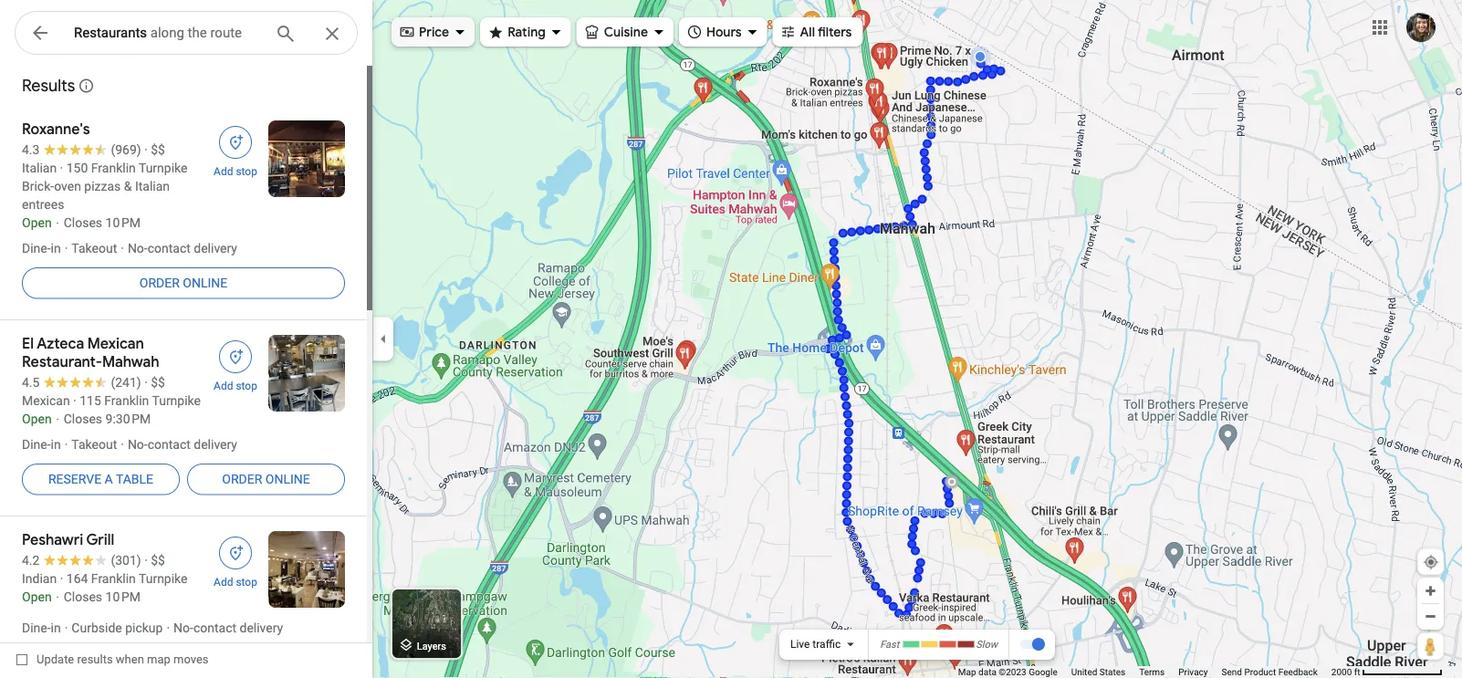 Task type: locate. For each thing, give the bounding box(es) containing it.
1 horizontal spatial order
[[222, 472, 262, 487]]

3 stop from the top
[[236, 576, 257, 589]]

0 vertical spatial add stop
[[214, 165, 257, 178]]

united
[[1072, 667, 1098, 678]]

0 vertical spatial order online link
[[22, 261, 345, 305]]

3 add stop from the top
[[214, 576, 257, 589]]

add
[[214, 165, 233, 178], [214, 380, 233, 393], [214, 576, 233, 589]]

add stop for first add stop button from the bottom
[[214, 576, 257, 589]]

add for first add stop button from the bottom
[[214, 576, 233, 589]]

2000
[[1332, 667, 1353, 678]]

Restaurants field
[[15, 11, 358, 56]]

None field
[[74, 22, 260, 44]]

0 vertical spatial add
[[214, 165, 233, 178]]

footer
[[959, 667, 1332, 678]]

1 vertical spatial add stop image
[[227, 545, 244, 562]]

3 add from the top
[[214, 576, 233, 589]]


[[29, 20, 51, 46]]

cuisine
[[604, 24, 648, 40]]

1 vertical spatial add
[[214, 380, 233, 393]]

1 vertical spatial add stop button
[[203, 335, 268, 394]]

order for order online link to the bottom
[[222, 472, 262, 487]]

google
[[1029, 667, 1058, 678]]

order online link
[[22, 261, 345, 305], [187, 457, 345, 501]]

data
[[979, 667, 997, 678]]

stop
[[236, 165, 257, 178], [236, 380, 257, 393], [236, 576, 257, 589]]

0 vertical spatial add stop button
[[203, 121, 268, 179]]

0 vertical spatial order online
[[140, 276, 228, 291]]

1 vertical spatial order
[[222, 472, 262, 487]]

collapse side panel image
[[373, 329, 394, 349]]

1 add stop image from the top
[[227, 134, 244, 151]]

feedback
[[1279, 667, 1318, 678]]


[[398, 635, 415, 655]]

2000 ft button
[[1332, 667, 1444, 678]]

filters
[[818, 24, 852, 40]]

order
[[140, 276, 180, 291], [222, 472, 262, 487]]

0 horizontal spatial order
[[140, 276, 180, 291]]

0 vertical spatial add stop image
[[227, 134, 244, 151]]

price button
[[392, 12, 475, 52]]


[[488, 21, 504, 42]]

0 horizontal spatial online
[[183, 276, 228, 291]]

 all filters
[[780, 21, 852, 42]]

2 vertical spatial add stop button
[[203, 531, 268, 590]]

footer containing map data ©2023 google
[[959, 667, 1332, 678]]

0 vertical spatial online
[[183, 276, 228, 291]]

0 vertical spatial order
[[140, 276, 180, 291]]

live traffic option
[[791, 638, 841, 651]]

terms
[[1140, 667, 1165, 678]]

2 stop from the top
[[236, 380, 257, 393]]

zoom out image
[[1424, 610, 1438, 624]]

map
[[959, 667, 977, 678]]

product
[[1245, 667, 1277, 678]]

1 stop from the top
[[236, 165, 257, 178]]

price
[[419, 24, 449, 40]]

0 vertical spatial stop
[[236, 165, 257, 178]]

2 vertical spatial add stop
[[214, 576, 257, 589]]

add stop
[[214, 165, 257, 178], [214, 380, 257, 393], [214, 576, 257, 589]]

1 add from the top
[[214, 165, 233, 178]]

learn more about legal disclosure regarding public reviews on google maps image
[[78, 78, 94, 94]]

table
[[116, 472, 153, 487]]

2 vertical spatial stop
[[236, 576, 257, 589]]

1 vertical spatial online
[[266, 472, 310, 487]]

add stop image
[[227, 134, 244, 151], [227, 545, 244, 562]]

1 add stop button from the top
[[203, 121, 268, 179]]

send product feedback
[[1222, 667, 1318, 678]]

all
[[800, 24, 815, 40]]

order online
[[140, 276, 228, 291], [222, 472, 310, 487]]


[[687, 21, 703, 42]]

show street view coverage image
[[1418, 633, 1444, 660]]

order online for order online link to the bottom
[[222, 472, 310, 487]]

2 add stop image from the top
[[227, 545, 244, 562]]

2 add stop from the top
[[214, 380, 257, 393]]

1 add stop from the top
[[214, 165, 257, 178]]

2 add from the top
[[214, 380, 233, 393]]

1 vertical spatial stop
[[236, 380, 257, 393]]

privacy button
[[1179, 667, 1208, 678]]

update results when map moves
[[37, 653, 209, 667]]

2 vertical spatial add
[[214, 576, 233, 589]]

traffic
[[813, 638, 841, 651]]

©2023
[[999, 667, 1027, 678]]

1 vertical spatial add stop
[[214, 380, 257, 393]]

layers
[[417, 640, 446, 652]]

add stop button
[[203, 121, 268, 179], [203, 335, 268, 394], [203, 531, 268, 590]]

add stop for second add stop button from the bottom of the results for restaurants feed
[[214, 380, 257, 393]]

 Show traffic  checkbox
[[1020, 637, 1046, 652]]

united states
[[1072, 667, 1126, 678]]

add for first add stop button
[[214, 165, 233, 178]]

reserve
[[48, 472, 101, 487]]

fast
[[880, 639, 900, 650]]

online
[[183, 276, 228, 291], [266, 472, 310, 487]]

Update results when map moves checkbox
[[16, 648, 209, 671]]

1 vertical spatial order online
[[222, 472, 310, 487]]

results
[[77, 653, 113, 667]]



Task type: describe. For each thing, give the bounding box(es) containing it.
reserve a table link
[[22, 457, 180, 501]]

 search field
[[15, 11, 358, 58]]

send
[[1222, 667, 1243, 678]]

send product feedback button
[[1222, 667, 1318, 678]]

add stop image for first add stop button
[[227, 134, 244, 151]]

results for restaurants feed
[[0, 64, 373, 678]]

when
[[116, 653, 144, 667]]

terms button
[[1140, 667, 1165, 678]]

live traffic
[[791, 638, 841, 651]]

stop for first add stop button from the bottom's add stop icon
[[236, 576, 257, 589]]

a
[[105, 472, 113, 487]]

hours
[[707, 24, 742, 40]]

stop for add stop image
[[236, 380, 257, 393]]

add stop image
[[227, 349, 244, 365]]

2000 ft
[[1332, 667, 1361, 678]]

 hours
[[687, 21, 742, 42]]

cuisine button
[[577, 12, 674, 52]]

order online for the top order online link
[[140, 276, 228, 291]]

slow
[[976, 639, 998, 650]]

google maps element
[[0, 0, 1463, 678]]

2 add stop button from the top
[[203, 335, 268, 394]]

rating
[[508, 24, 546, 40]]

states
[[1100, 667, 1126, 678]]

live
[[791, 638, 810, 651]]

map data ©2023 google
[[959, 667, 1058, 678]]

order for the top order online link
[[140, 276, 180, 291]]

update
[[37, 653, 74, 667]]

united states button
[[1072, 667, 1126, 678]]

 rating
[[488, 21, 546, 42]]

add stop for first add stop button
[[214, 165, 257, 178]]

add stop image for first add stop button from the bottom
[[227, 545, 244, 562]]

footer inside google maps 'element'
[[959, 667, 1332, 678]]


[[780, 21, 797, 42]]

ft
[[1355, 667, 1361, 678]]

moves
[[173, 653, 209, 667]]

map
[[147, 653, 171, 667]]

1 horizontal spatial online
[[266, 472, 310, 487]]

 button
[[15, 11, 66, 58]]

reserve a table
[[48, 472, 153, 487]]

zoom in image
[[1424, 584, 1438, 598]]

google account: giulia masi  
(giulia.masi@adept.ai) image
[[1407, 13, 1436, 42]]

add for second add stop button from the bottom of the results for restaurants feed
[[214, 380, 233, 393]]

1 vertical spatial order online link
[[187, 457, 345, 501]]

3 add stop button from the top
[[203, 531, 268, 590]]

results
[[22, 75, 75, 96]]

privacy
[[1179, 667, 1208, 678]]

stop for add stop icon corresponding to first add stop button
[[236, 165, 257, 178]]

 layers
[[398, 635, 446, 655]]

show your location image
[[1423, 554, 1440, 571]]

none field inside restaurants field
[[74, 22, 260, 44]]



Task type: vqa. For each thing, say whether or not it's contained in the screenshot.
CUISINE popup button
yes



